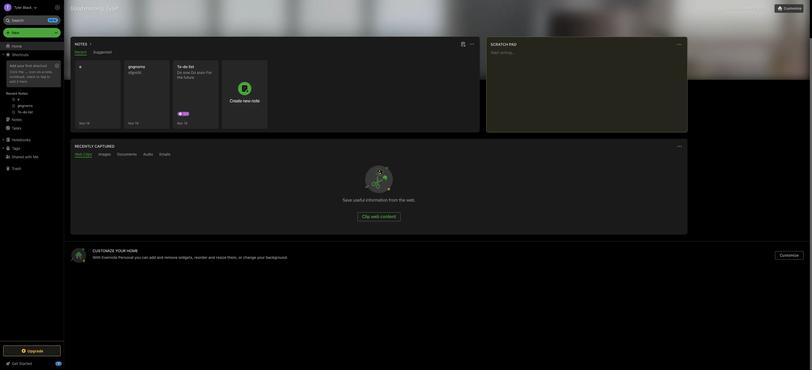 Task type: locate. For each thing, give the bounding box(es) containing it.
do down list
[[191, 70, 196, 75]]

add
[[10, 64, 16, 68]]

notes inside notes 'link'
[[12, 117, 22, 122]]

1 horizontal spatial add
[[149, 255, 156, 260]]

more actions image for recently captured
[[677, 143, 683, 150]]

scratch pad
[[491, 42, 517, 47]]

1 horizontal spatial 14
[[135, 121, 139, 125]]

2 nov 14 from the left
[[177, 121, 188, 125]]

click to collapse image
[[62, 360, 66, 367]]

tab list
[[72, 50, 479, 55], [72, 152, 687, 158]]

1 horizontal spatial your
[[257, 255, 265, 260]]

tree containing home
[[0, 42, 64, 341]]

0 vertical spatial the
[[18, 70, 24, 74]]

from
[[389, 198, 398, 203]]

0 vertical spatial customize
[[784, 6, 802, 10]]

recently
[[75, 144, 94, 149]]

1 nov from the left
[[79, 121, 85, 125]]

gngnsrns sfgnsfd
[[128, 64, 145, 75]]

0 vertical spatial your
[[17, 64, 24, 68]]

1 horizontal spatial nov
[[128, 121, 134, 125]]

evernote
[[102, 255, 117, 260]]

e nov 14
[[79, 64, 90, 125]]

or
[[36, 74, 40, 79], [239, 255, 242, 260]]

add inside customize your home with evernote personal you can add and remove widgets, reorder and resize them, or change your background.
[[149, 255, 156, 260]]

good morning, tyler!
[[71, 5, 119, 11]]

sfgnsfd
[[128, 70, 141, 75]]

clips
[[84, 152, 92, 157]]

0 horizontal spatial do
[[177, 70, 182, 75]]

0 horizontal spatial nov
[[79, 121, 85, 125]]

1 vertical spatial or
[[239, 255, 242, 260]]

friday,
[[723, 6, 734, 10]]

them,
[[228, 255, 238, 260]]

0 horizontal spatial recent
[[6, 91, 17, 96]]

1 vertical spatial new
[[243, 98, 251, 103]]

recent tab
[[75, 50, 87, 55]]

audio tab
[[143, 152, 153, 158]]

gngnsrns
[[128, 64, 145, 69]]

upgrade button
[[3, 346, 61, 356]]

0 horizontal spatial or
[[36, 74, 40, 79]]

notes up recent tab
[[75, 42, 87, 46]]

17,
[[754, 6, 758, 10]]

for
[[206, 70, 212, 75]]

recent down notes button
[[75, 50, 87, 54]]

save useful information from the web.
[[343, 198, 416, 203]]

the left future
[[177, 75, 183, 80]]

the left ...
[[18, 70, 24, 74]]

0 vertical spatial notes
[[75, 42, 87, 46]]

and left remove on the bottom
[[157, 255, 164, 260]]

new left the note at the left top of page
[[243, 98, 251, 103]]

new
[[49, 18, 56, 22], [243, 98, 251, 103]]

your up click the ...
[[17, 64, 24, 68]]

can
[[142, 255, 148, 260]]

clip
[[362, 214, 370, 219]]

nov
[[79, 121, 85, 125], [128, 121, 134, 125], [177, 121, 183, 125]]

notes inside notes button
[[75, 42, 87, 46]]

0 vertical spatial or
[[36, 74, 40, 79]]

14 inside the e nov 14
[[86, 121, 90, 125]]

tree
[[0, 42, 64, 341]]

recent down it
[[6, 91, 17, 96]]

2023
[[759, 6, 767, 10]]

2 and from the left
[[209, 255, 215, 260]]

1 vertical spatial tab list
[[72, 152, 687, 158]]

the inside web clips tab panel
[[399, 198, 405, 203]]

friday, november 17, 2023
[[723, 6, 767, 10]]

get started
[[12, 361, 32, 366]]

to-
[[177, 64, 183, 69]]

notes down here.
[[18, 91, 28, 96]]

the
[[18, 70, 24, 74], [177, 75, 183, 80], [399, 198, 405, 203]]

your inside customize your home with evernote personal you can add and remove widgets, reorder and resize them, or change your background.
[[257, 255, 265, 260]]

do
[[177, 70, 182, 75], [191, 70, 196, 75]]

notes
[[75, 42, 87, 46], [18, 91, 28, 96], [12, 117, 22, 122]]

me
[[33, 155, 38, 159]]

tab list containing recent
[[72, 50, 479, 55]]

home link
[[0, 42, 64, 50]]

your right change
[[257, 255, 265, 260]]

1 horizontal spatial do
[[191, 70, 196, 75]]

new button
[[3, 28, 61, 38]]

tab list for notes
[[72, 50, 479, 55]]

0 vertical spatial new
[[49, 18, 56, 22]]

2 horizontal spatial the
[[399, 198, 405, 203]]

group containing add your first shortcut
[[0, 59, 64, 117]]

1 and from the left
[[157, 255, 164, 260]]

0 horizontal spatial new
[[49, 18, 56, 22]]

1 vertical spatial your
[[257, 255, 265, 260]]

or down on
[[36, 74, 40, 79]]

clip web content button
[[358, 212, 401, 221]]

1 vertical spatial notes
[[18, 91, 28, 96]]

more actions image
[[469, 41, 475, 47], [677, 41, 683, 48], [677, 143, 683, 150]]

0 vertical spatial recent
[[75, 50, 87, 54]]

web
[[371, 214, 380, 219]]

2 horizontal spatial nov
[[177, 121, 183, 125]]

add right can
[[149, 255, 156, 260]]

0 horizontal spatial add
[[10, 79, 16, 84]]

recent inside tab list
[[75, 50, 87, 54]]

1 horizontal spatial nov 14
[[177, 121, 188, 125]]

2 vertical spatial notes
[[12, 117, 22, 122]]

web clips tab panel
[[71, 158, 688, 235]]

shortcut
[[33, 64, 47, 68]]

1 horizontal spatial new
[[243, 98, 251, 103]]

0/3
[[183, 112, 188, 116]]

1 horizontal spatial the
[[177, 75, 183, 80]]

2 horizontal spatial 14
[[184, 121, 188, 125]]

2 tab list from the top
[[72, 152, 687, 158]]

2 nov from the left
[[128, 121, 134, 125]]

1 vertical spatial the
[[177, 75, 183, 80]]

trash
[[12, 166, 21, 171]]

emails tab
[[159, 152, 171, 158]]

1 vertical spatial recent
[[6, 91, 17, 96]]

tasks
[[12, 126, 21, 130]]

add
[[10, 79, 16, 84], [149, 255, 156, 260]]

1 horizontal spatial and
[[209, 255, 215, 260]]

started
[[19, 361, 32, 366]]

shortcuts button
[[0, 50, 64, 59]]

tab list containing web clips
[[72, 152, 687, 158]]

recent notes
[[6, 91, 28, 96]]

or inside icon on a note, notebook, stack or tag to add it here.
[[36, 74, 40, 79]]

emails
[[159, 152, 171, 157]]

documents
[[117, 152, 137, 157]]

More actions field
[[468, 40, 476, 48], [676, 41, 684, 48], [676, 143, 684, 150]]

2 do from the left
[[191, 70, 196, 75]]

1 horizontal spatial recent
[[75, 50, 87, 54]]

0 horizontal spatial 14
[[86, 121, 90, 125]]

suggested
[[93, 50, 112, 54]]

0 horizontal spatial and
[[157, 255, 164, 260]]

14
[[86, 121, 90, 125], [135, 121, 139, 125], [184, 121, 188, 125]]

2 vertical spatial the
[[399, 198, 405, 203]]

0 vertical spatial customize button
[[775, 4, 804, 13]]

do
[[183, 64, 188, 69]]

group inside tree
[[0, 59, 64, 117]]

do down to-
[[177, 70, 182, 75]]

first
[[25, 64, 32, 68]]

list
[[189, 64, 194, 69]]

customize button
[[775, 4, 804, 13], [776, 251, 804, 260]]

0 vertical spatial add
[[10, 79, 16, 84]]

future
[[184, 75, 194, 80]]

notes up tasks
[[12, 117, 22, 122]]

expand tags image
[[1, 146, 6, 150]]

home
[[12, 44, 22, 48]]

more actions field for scratch pad
[[676, 41, 684, 48]]

1 nov 14 from the left
[[128, 121, 139, 125]]

clip web content
[[362, 214, 396, 219]]

add left it
[[10, 79, 16, 84]]

change
[[243, 255, 256, 260]]

and left resize
[[209, 255, 215, 260]]

1 horizontal spatial or
[[239, 255, 242, 260]]

notes link
[[0, 115, 64, 124]]

0 vertical spatial tab list
[[72, 50, 479, 55]]

1 tab list from the top
[[72, 50, 479, 55]]

0 horizontal spatial the
[[18, 70, 24, 74]]

soon
[[197, 70, 205, 75]]

and
[[157, 255, 164, 260], [209, 255, 215, 260]]

group
[[0, 59, 64, 117]]

new down settings image
[[49, 18, 56, 22]]

1 14 from the left
[[86, 121, 90, 125]]

or right 'them,'
[[239, 255, 242, 260]]

the right from
[[399, 198, 405, 203]]

0 horizontal spatial nov 14
[[128, 121, 139, 125]]

Account field
[[0, 2, 37, 13]]

1 vertical spatial add
[[149, 255, 156, 260]]

to
[[47, 74, 50, 79]]

1 do from the left
[[177, 70, 182, 75]]

nov inside the e nov 14
[[79, 121, 85, 125]]

recent inside 'group'
[[6, 91, 17, 96]]

your
[[17, 64, 24, 68], [257, 255, 265, 260]]



Task type: vqa. For each thing, say whether or not it's contained in the screenshot.
More actions image to the bottom
yes



Task type: describe. For each thing, give the bounding box(es) containing it.
tab list for recently captured
[[72, 152, 687, 158]]

shortcuts
[[12, 52, 29, 57]]

upgrade
[[27, 349, 43, 353]]

shared with me link
[[0, 153, 64, 161]]

icon
[[29, 70, 36, 74]]

resize
[[216, 255, 227, 260]]

information
[[366, 198, 388, 203]]

e
[[79, 64, 81, 69]]

a
[[42, 70, 44, 74]]

home
[[127, 249, 138, 253]]

on
[[37, 70, 41, 74]]

expand notebooks image
[[1, 138, 6, 142]]

reorder
[[195, 255, 208, 260]]

3 14 from the left
[[184, 121, 188, 125]]

black
[[23, 5, 32, 9]]

recent for recent notes
[[6, 91, 17, 96]]

the inside to-do list do now do soon for the future
[[177, 75, 183, 80]]

Search text field
[[7, 15, 57, 25]]

pad
[[509, 42, 517, 47]]

notes inside 'group'
[[18, 91, 28, 96]]

Help and Learning task checklist field
[[0, 360, 64, 368]]

the inside 'group'
[[18, 70, 24, 74]]

...
[[25, 70, 28, 74]]

settings image
[[54, 4, 61, 11]]

notebooks link
[[0, 135, 64, 144]]

trash link
[[0, 164, 64, 173]]

new search field
[[7, 15, 58, 25]]

click
[[10, 70, 18, 74]]

tyler!
[[106, 5, 119, 11]]

1 vertical spatial customize
[[780, 253, 799, 258]]

tyler
[[14, 5, 22, 9]]

audio
[[143, 152, 153, 157]]

scratch pad button
[[490, 41, 517, 48]]

documents tab
[[117, 152, 137, 158]]

with
[[93, 255, 101, 260]]

it
[[17, 79, 19, 84]]

1 vertical spatial customize button
[[776, 251, 804, 260]]

get
[[12, 361, 18, 366]]

7
[[58, 362, 59, 365]]

suggested tab
[[93, 50, 112, 55]]

more actions image for scratch pad
[[677, 41, 683, 48]]

images tab
[[98, 152, 111, 158]]

notes button
[[74, 41, 94, 47]]

with
[[25, 155, 32, 159]]

good
[[71, 5, 83, 11]]

notebooks
[[12, 137, 31, 142]]

here.
[[20, 79, 28, 84]]

recently captured button
[[74, 143, 115, 150]]

add inside icon on a note, notebook, stack or tag to add it here.
[[10, 79, 16, 84]]

2 14 from the left
[[135, 121, 139, 125]]

note
[[252, 98, 260, 103]]

recent tab panel
[[71, 55, 480, 133]]

more actions field for recently captured
[[676, 143, 684, 150]]

shared
[[12, 155, 24, 159]]

tyler black
[[14, 5, 32, 9]]

tags button
[[0, 144, 64, 153]]

content
[[381, 214, 396, 219]]

save
[[343, 198, 352, 203]]

you
[[135, 255, 141, 260]]

captured
[[95, 144, 115, 149]]

new inside button
[[243, 98, 251, 103]]

tag
[[41, 74, 46, 79]]

0 horizontal spatial your
[[17, 64, 24, 68]]

images
[[98, 152, 111, 157]]

create new note
[[230, 98, 260, 103]]

stack
[[27, 74, 35, 79]]

new inside "search field"
[[49, 18, 56, 22]]

recent for recent
[[75, 50, 87, 54]]

customize your home with evernote personal you can add and remove widgets, reorder and resize them, or change your background.
[[93, 249, 288, 260]]

web.
[[407, 198, 416, 203]]

new
[[12, 30, 19, 35]]

web clips tab
[[75, 152, 92, 158]]

web
[[75, 152, 83, 157]]

to-do list do now do soon for the future
[[177, 64, 212, 80]]

tags
[[12, 146, 20, 151]]

tasks button
[[0, 124, 64, 132]]

notebook,
[[10, 74, 26, 79]]

widgets,
[[178, 255, 194, 260]]

click the ...
[[10, 70, 28, 74]]

customize
[[93, 249, 114, 253]]

3 nov from the left
[[177, 121, 183, 125]]

morning,
[[85, 5, 105, 11]]

november
[[735, 6, 753, 10]]

background.
[[266, 255, 288, 260]]

add your first shortcut
[[10, 64, 47, 68]]

web clips
[[75, 152, 92, 157]]

your
[[115, 249, 126, 253]]

Start writing… text field
[[491, 50, 688, 128]]

or inside customize your home with evernote personal you can add and remove widgets, reorder and resize them, or change your background.
[[239, 255, 242, 260]]

personal
[[118, 255, 134, 260]]

useful
[[353, 198, 365, 203]]

remove
[[164, 255, 178, 260]]

recently captured
[[75, 144, 115, 149]]

shared with me
[[12, 155, 38, 159]]

create
[[230, 98, 242, 103]]



